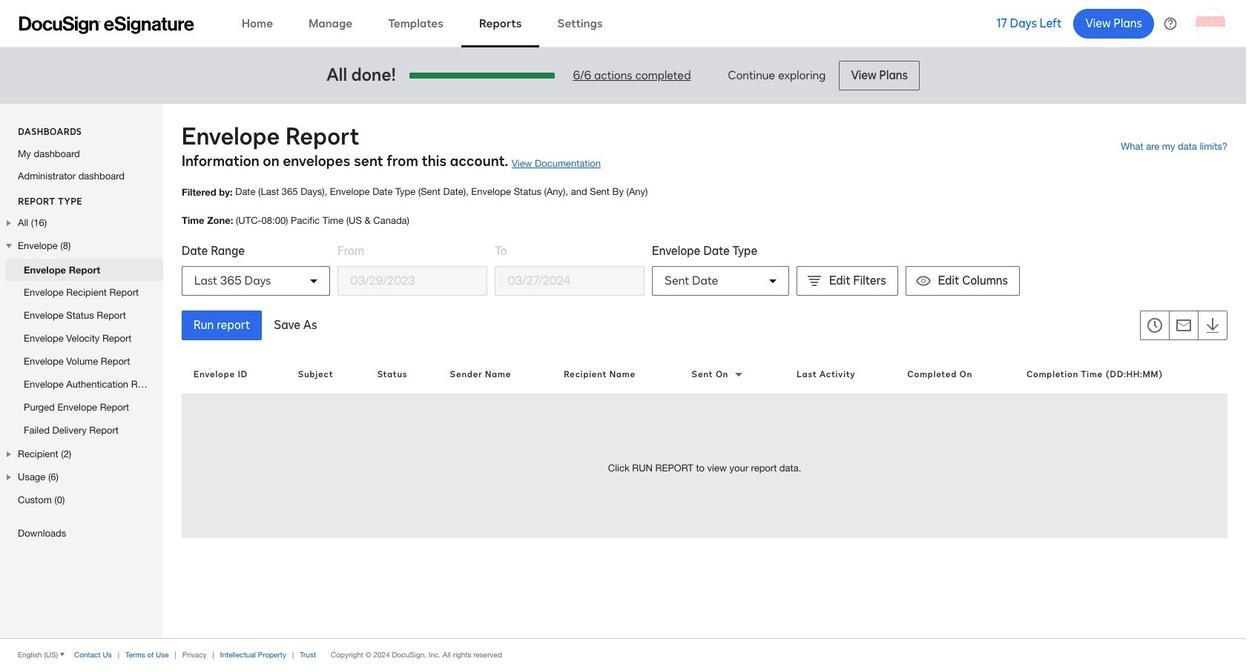 Task type: describe. For each thing, give the bounding box(es) containing it.
MM/DD/YYYY text field
[[338, 267, 487, 295]]

MM/DD/YYYY text field
[[496, 267, 644, 295]]

your uploaded profile image image
[[1196, 9, 1226, 38]]

more info region
[[0, 639, 1246, 671]]



Task type: vqa. For each thing, say whether or not it's contained in the screenshot.
Search Folder TEXT BOX at the top of page
no



Task type: locate. For each thing, give the bounding box(es) containing it.
secondary report detail actions group
[[1140, 311, 1228, 341]]

docusign esignature image
[[19, 16, 194, 34]]

primary report detail actions group
[[182, 311, 329, 341]]



